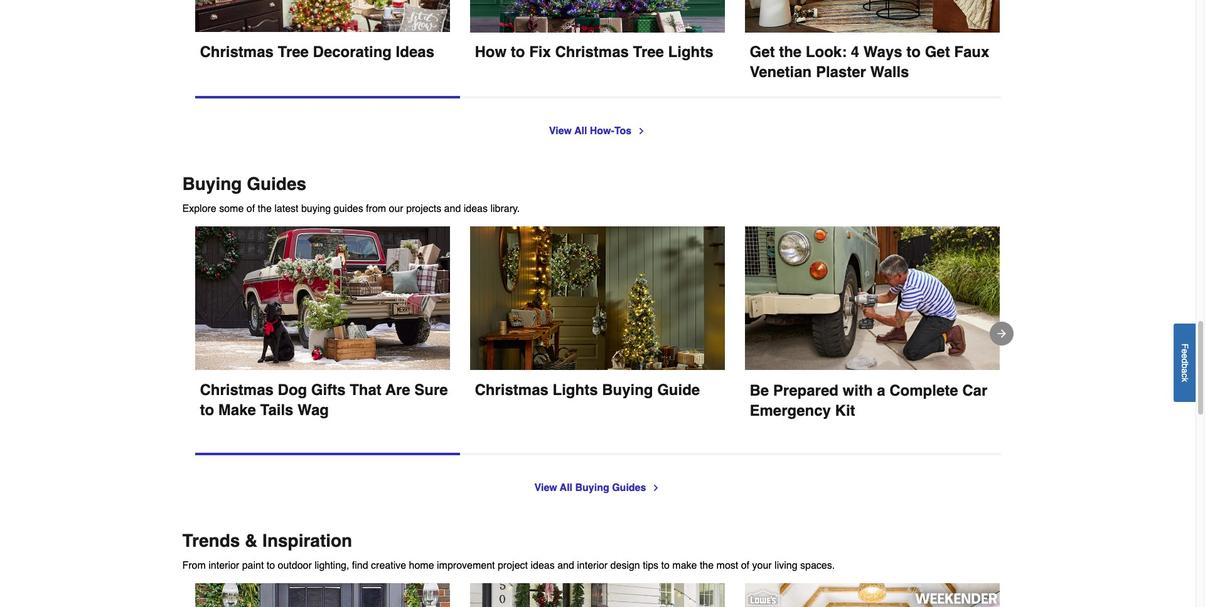 Task type: locate. For each thing, give the bounding box(es) containing it.
2 horizontal spatial the
[[779, 43, 802, 61]]

0 vertical spatial lights
[[668, 43, 714, 61]]

scrollbar
[[195, 96, 460, 99], [195, 453, 460, 456]]

from
[[366, 204, 386, 215]]

f e e d b a c k
[[1180, 344, 1190, 382]]

buying inside christmas lights buying guide link
[[602, 382, 653, 399]]

1 horizontal spatial tree
[[633, 43, 664, 61]]

get up venetian
[[750, 43, 775, 61]]

sure
[[415, 382, 448, 399]]

car
[[963, 382, 988, 400]]

buying for christmas lights buying guide
[[602, 382, 653, 399]]

2 vertical spatial buying
[[575, 483, 609, 494]]

0 vertical spatial all
[[575, 126, 587, 137]]

0 horizontal spatial guides
[[247, 174, 306, 194]]

a up the k
[[1180, 369, 1190, 373]]

1 vertical spatial all
[[560, 483, 573, 494]]

buying
[[182, 174, 242, 194], [602, 382, 653, 399], [575, 483, 609, 494]]

christmas for christmas dog gifts that are sure to make tails wag
[[200, 382, 274, 399]]

the up venetian
[[779, 43, 802, 61]]

trends
[[182, 531, 240, 551]]

guides inside view all buying guides link
[[612, 483, 646, 494]]

d
[[1180, 359, 1190, 364]]

to left "make"
[[200, 402, 214, 419]]

1 horizontal spatial and
[[558, 561, 574, 572]]

emergency
[[750, 402, 831, 420]]

b
[[1180, 364, 1190, 369]]

lights
[[668, 43, 714, 61], [553, 382, 598, 399]]

buying for view all buying guides
[[575, 483, 609, 494]]

0 vertical spatial buying
[[182, 174, 242, 194]]

explore
[[182, 204, 216, 215]]

2 vertical spatial the
[[700, 561, 714, 572]]

the
[[779, 43, 802, 61], [258, 204, 272, 215], [700, 561, 714, 572]]

get the look: 4 ways to get faux venetian plaster walls link
[[745, 0, 1000, 82]]

get left faux in the top right of the page
[[925, 43, 950, 61]]

projects
[[406, 204, 441, 215]]

a inside button
[[1180, 369, 1190, 373]]

a
[[1180, 369, 1190, 373], [877, 382, 886, 400]]

2 tree from the left
[[633, 43, 664, 61]]

trends & inspiration
[[182, 531, 352, 551]]

a front porch decorated with holiday garland, string lights and a red and green welcome mat. image
[[470, 584, 725, 608]]

1 vertical spatial a
[[877, 382, 886, 400]]

scrollbar for decorating
[[195, 96, 460, 99]]

1 vertical spatial view
[[535, 483, 557, 494]]

1 vertical spatial scrollbar
[[195, 453, 460, 456]]

1 scrollbar from the top
[[195, 96, 460, 99]]

0 vertical spatial a
[[1180, 369, 1190, 373]]

0 horizontal spatial all
[[560, 483, 573, 494]]

dog
[[278, 382, 307, 399]]

0 horizontal spatial ideas
[[464, 204, 488, 215]]

your
[[752, 561, 772, 572]]

0 horizontal spatial a
[[877, 382, 886, 400]]

explore some of the latest buying guides from our projects and ideas library.
[[182, 204, 520, 215]]

1 vertical spatial of
[[741, 561, 750, 572]]

e
[[1180, 349, 1190, 354], [1180, 354, 1190, 359]]

buying guides
[[182, 174, 306, 194]]

the left most
[[700, 561, 714, 572]]

2 scrollbar from the top
[[195, 453, 460, 456]]

how to fix christmas tree lights
[[475, 43, 714, 61]]

fix
[[529, 43, 551, 61]]

k
[[1180, 378, 1190, 382]]

ideas right project
[[531, 561, 555, 572]]

buying inside view all buying guides link
[[575, 483, 609, 494]]

tails
[[260, 402, 293, 419]]

and
[[444, 204, 461, 215], [558, 561, 574, 572]]

0 horizontal spatial get
[[750, 43, 775, 61]]

and up a front porch decorated with holiday garland, string lights and a red and green welcome mat. image
[[558, 561, 574, 572]]

1 e from the top
[[1180, 349, 1190, 354]]

of left 'your'
[[741, 561, 750, 572]]

all for buying
[[560, 483, 573, 494]]

interior up a front porch decorated with holiday garland, string lights and a red and green welcome mat. image
[[577, 561, 608, 572]]

kit
[[835, 402, 855, 420]]

0 horizontal spatial tree
[[278, 43, 309, 61]]

chevron right image
[[651, 483, 661, 493]]

home
[[409, 561, 434, 572]]

inspiration
[[262, 531, 352, 551]]

tos
[[615, 126, 632, 137]]

0 horizontal spatial interior
[[209, 561, 239, 572]]

guides
[[334, 204, 363, 215]]

1 horizontal spatial guides
[[612, 483, 646, 494]]

and right the projects in the top of the page
[[444, 204, 461, 215]]

tree
[[278, 43, 309, 61], [633, 43, 664, 61]]

1 tree from the left
[[278, 43, 309, 61]]

view for view all buying guides
[[535, 483, 557, 494]]

guide
[[657, 382, 700, 399]]

1 horizontal spatial all
[[575, 126, 587, 137]]

1 vertical spatial lights
[[553, 382, 598, 399]]

all for how-
[[575, 126, 587, 137]]

f e e d b a c k button
[[1174, 324, 1196, 402]]

0 vertical spatial ideas
[[464, 204, 488, 215]]

1 horizontal spatial the
[[700, 561, 714, 572]]

view all how-tos link
[[549, 124, 647, 139]]

1 horizontal spatial ideas
[[531, 561, 555, 572]]

all
[[575, 126, 587, 137], [560, 483, 573, 494]]

scrollbar down christmas tree decorating ideas
[[195, 96, 460, 99]]

1 vertical spatial guides
[[612, 483, 646, 494]]

of
[[247, 204, 255, 215], [741, 561, 750, 572]]

view all buying guides link
[[535, 481, 661, 496]]

view
[[549, 126, 572, 137], [535, 483, 557, 494]]

guides
[[247, 174, 306, 194], [612, 483, 646, 494]]

1 horizontal spatial of
[[741, 561, 750, 572]]

christmas
[[200, 43, 274, 61], [555, 43, 629, 61], [200, 382, 274, 399], [475, 382, 549, 399]]

of right some
[[247, 204, 255, 215]]

to inside the christmas dog gifts that are sure to make tails wag
[[200, 402, 214, 419]]

a inside be prepared with a complete car emergency kit
[[877, 382, 886, 400]]

2 interior from the left
[[577, 561, 608, 572]]

e up d
[[1180, 349, 1190, 354]]

1 vertical spatial and
[[558, 561, 574, 572]]

0 vertical spatial guides
[[247, 174, 306, 194]]

some
[[219, 204, 244, 215]]

0 horizontal spatial of
[[247, 204, 255, 215]]

1 horizontal spatial a
[[1180, 369, 1190, 373]]

0 vertical spatial and
[[444, 204, 461, 215]]

interior down 'trends'
[[209, 561, 239, 572]]

scrollbar down wag
[[195, 453, 460, 456]]

ideas
[[464, 204, 488, 215], [531, 561, 555, 572]]

arrow right image
[[995, 328, 1008, 340]]

to right ways
[[907, 43, 921, 61]]

the left the latest
[[258, 204, 272, 215]]

guides up the latest
[[247, 174, 306, 194]]

project
[[498, 561, 528, 572]]

e up b
[[1180, 354, 1190, 359]]

improvement
[[437, 561, 495, 572]]

1 vertical spatial ideas
[[531, 561, 555, 572]]

1 horizontal spatial get
[[925, 43, 950, 61]]

0 vertical spatial the
[[779, 43, 802, 61]]

ideas left library.
[[464, 204, 488, 215]]

a right with
[[877, 382, 886, 400]]

christmas inside the christmas dog gifts that are sure to make tails wag
[[200, 382, 274, 399]]

1 vertical spatial buying
[[602, 382, 653, 399]]

a man in a striped blue and white t-shirt fixing a tire. image
[[745, 227, 1000, 376]]

0 vertical spatial of
[[247, 204, 255, 215]]

&
[[245, 531, 258, 551]]

how-
[[590, 126, 615, 137]]

how
[[475, 43, 507, 61]]

to
[[511, 43, 525, 61], [907, 43, 921, 61], [200, 402, 214, 419], [267, 561, 275, 572], [661, 561, 670, 572]]

1 horizontal spatial interior
[[577, 561, 608, 572]]

design
[[611, 561, 640, 572]]

0 vertical spatial view
[[549, 126, 572, 137]]

0 horizontal spatial the
[[258, 204, 272, 215]]

0 vertical spatial scrollbar
[[195, 96, 460, 99]]

get
[[750, 43, 775, 61], [925, 43, 950, 61]]

guides left chevron right icon
[[612, 483, 646, 494]]

get the look: 4 ways to get faux venetian plaster walls
[[750, 43, 994, 81]]

interior
[[209, 561, 239, 572], [577, 561, 608, 572]]



Task type: describe. For each thing, give the bounding box(es) containing it.
make
[[218, 402, 256, 419]]

look:
[[806, 43, 847, 61]]

to right tips
[[661, 561, 670, 572]]

find
[[352, 561, 368, 572]]

faux
[[954, 43, 990, 61]]

christmas for christmas tree decorating ideas
[[200, 43, 274, 61]]

be prepared with a complete car emergency kit
[[750, 382, 992, 420]]

1 horizontal spatial lights
[[668, 43, 714, 61]]

living
[[775, 561, 798, 572]]

0 horizontal spatial and
[[444, 204, 461, 215]]

ideas for buying guides
[[464, 204, 488, 215]]

christmas dog gifts that are sure to make tails wag
[[200, 382, 452, 419]]

1 vertical spatial the
[[258, 204, 272, 215]]

outdoor
[[278, 561, 312, 572]]

a navy blue door on a brick home decorated with a fresh wreath and garland. image
[[195, 584, 450, 608]]

a black lab with a bow on its neck in front of a red pick up truck. image
[[195, 227, 450, 376]]

most
[[717, 561, 738, 572]]

with
[[843, 382, 873, 400]]

paint
[[242, 561, 264, 572]]

how to fix christmas tree lights link
[[470, 0, 725, 62]]

creative
[[371, 561, 406, 572]]

2 e from the top
[[1180, 354, 1190, 359]]

venetian
[[750, 64, 812, 81]]

library.
[[491, 204, 520, 215]]

decorating
[[313, 43, 392, 61]]

christmas tree decorating ideas link
[[195, 0, 450, 62]]

buying
[[301, 204, 331, 215]]

episode of the weekender: the modern rustic cottage image
[[745, 584, 1000, 608]]

ways
[[864, 43, 903, 61]]

be
[[750, 382, 769, 400]]

lighting,
[[315, 561, 349, 572]]

the inside get the look: 4 ways to get faux venetian plaster walls
[[779, 43, 802, 61]]

christmas lights buying guide link
[[470, 227, 725, 401]]

to left fix
[[511, 43, 525, 61]]

that
[[350, 382, 382, 399]]

christmas tree decorating ideas
[[200, 43, 434, 61]]

a home entryway decorated for christmas with lighted wreath, garland, and a prelit christmas tree. image
[[470, 227, 725, 376]]

view for view all how-tos
[[549, 126, 572, 137]]

ideas for trends & inspiration
[[531, 561, 555, 572]]

f
[[1180, 344, 1190, 349]]

to right paint
[[267, 561, 275, 572]]

4
[[851, 43, 860, 61]]

from
[[182, 561, 206, 572]]

prepared
[[773, 382, 839, 400]]

our
[[389, 204, 403, 215]]

wag
[[298, 402, 329, 419]]

1 interior from the left
[[209, 561, 239, 572]]

2 get from the left
[[925, 43, 950, 61]]

0 horizontal spatial lights
[[553, 382, 598, 399]]

are
[[385, 382, 410, 399]]

c
[[1180, 373, 1190, 378]]

complete
[[890, 382, 958, 400]]

christmas dog gifts that are sure to make tails wag link
[[195, 227, 452, 421]]

spaces.
[[800, 561, 835, 572]]

view all buying guides
[[535, 483, 646, 494]]

from interior paint to outdoor lighting, find creative home improvement project ideas and interior design tips to make the most of your living spaces.
[[182, 561, 835, 572]]

christmas lights buying guide
[[475, 382, 700, 399]]

ideas
[[396, 43, 434, 61]]

scrollbar for gifts
[[195, 453, 460, 456]]

christmas for christmas lights buying guide
[[475, 382, 549, 399]]

plaster
[[816, 64, 866, 81]]

to inside get the look: 4 ways to get faux venetian plaster walls
[[907, 43, 921, 61]]

chevron right image
[[637, 126, 647, 137]]

gifts
[[311, 382, 346, 399]]

make
[[673, 561, 697, 572]]

latest
[[274, 204, 298, 215]]

walls
[[870, 64, 909, 81]]

be prepared with a complete car emergency kit link
[[745, 227, 1000, 421]]

1 get from the left
[[750, 43, 775, 61]]

view all how-tos
[[549, 126, 632, 137]]

tips
[[643, 561, 659, 572]]



Task type: vqa. For each thing, say whether or not it's contained in the screenshot.
2nd scrollbar from the bottom
yes



